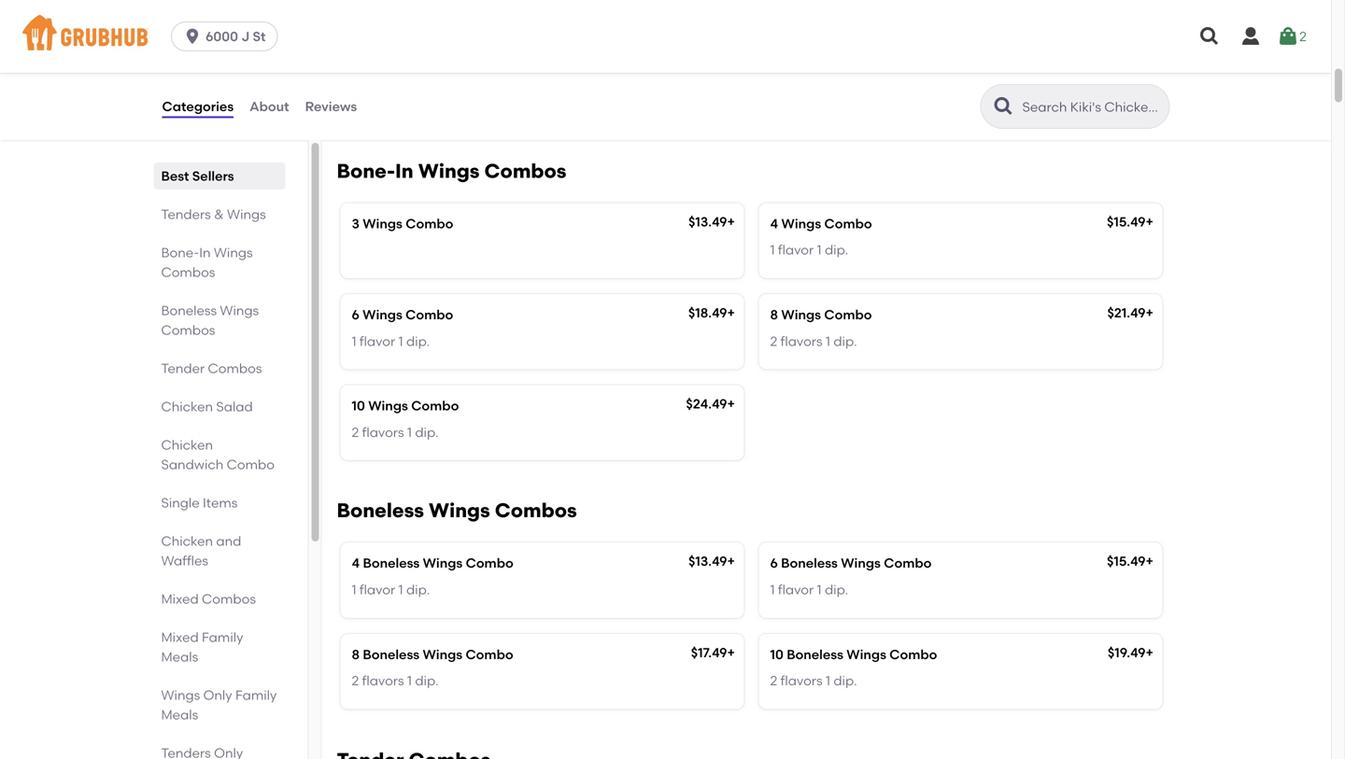 Task type: vqa. For each thing, say whether or not it's contained in the screenshot.
help
no



Task type: locate. For each thing, give the bounding box(es) containing it.
chicken up waffles
[[161, 534, 213, 550]]

$15.49 for boneless wings combos
[[1108, 554, 1146, 570]]

chicken inside chicken sandwich combo
[[161, 437, 213, 453]]

in down tenders & wings
[[199, 245, 211, 261]]

family inside mixed family meals
[[202, 630, 243, 646]]

0 vertical spatial in
[[395, 159, 414, 183]]

2 flavors 1 dip. for 10 wings combo
[[352, 425, 439, 441]]

wings left only
[[161, 688, 200, 704]]

1 chicken from the top
[[161, 399, 213, 415]]

3 wings combo
[[352, 216, 454, 232]]

$15.49 + up the $21.49 +
[[1108, 214, 1154, 230]]

1 flavor 1 dip. down 4 wings combo
[[771, 242, 849, 258]]

flavors down "8 wings combo"
[[781, 333, 823, 349]]

wings only family meals
[[161, 688, 277, 723]]

1 vertical spatial $15.49
[[1108, 554, 1146, 570]]

dip. for 8 boneless wings combo
[[415, 673, 439, 689]]

dip. for 10 wings combo
[[415, 425, 439, 441]]

wings inside boneless wings combos
[[220, 303, 259, 319]]

$13.49
[[689, 214, 728, 230], [689, 554, 728, 570]]

bone-
[[337, 159, 395, 183], [161, 245, 199, 261]]

wings
[[431, 76, 471, 92], [850, 76, 890, 92], [418, 159, 480, 183], [227, 207, 266, 222], [363, 216, 403, 232], [782, 216, 822, 232], [214, 245, 253, 261], [220, 303, 259, 319], [363, 307, 403, 323], [782, 307, 822, 323], [368, 398, 408, 414], [429, 499, 490, 523], [423, 556, 463, 572], [841, 556, 881, 572], [423, 647, 463, 663], [847, 647, 887, 663], [161, 688, 200, 704]]

mixed for mixed combos
[[161, 592, 199, 608]]

j
[[241, 29, 250, 44]]

flavor for 6 boneless wings combo
[[778, 582, 814, 598]]

$13.49 + up $17.49 +
[[689, 554, 735, 570]]

flavors down 10 wings combo
[[362, 425, 404, 441]]

6 for 6 wings combo
[[352, 307, 360, 323]]

family down mixed combos
[[202, 630, 243, 646]]

2 $15.49 + from the top
[[1108, 554, 1154, 570]]

combo inside chicken sandwich combo
[[227, 457, 275, 473]]

1 $13.49 from the top
[[689, 214, 728, 230]]

0 horizontal spatial bone-
[[161, 245, 199, 261]]

tender combos
[[161, 361, 262, 377]]

0 vertical spatial $13.49
[[689, 214, 728, 230]]

1 flavor 1 dip. for 6 wings combo
[[352, 333, 430, 349]]

$13.49 + for bone-in wings combos
[[689, 214, 735, 230]]

0 vertical spatial meals
[[161, 650, 198, 665]]

in up 3 wings combo
[[395, 159, 414, 183]]

0 horizontal spatial in
[[199, 245, 211, 261]]

+ for 10 boneless wings combo
[[1146, 645, 1154, 661]]

+ for 6 boneless wings combo
[[1146, 554, 1154, 570]]

boneless wings combos up "4 boneless wings combo"
[[337, 499, 577, 523]]

wings right 20
[[431, 76, 471, 92]]

0 vertical spatial family
[[202, 630, 243, 646]]

0 vertical spatial boneless wings combos
[[161, 303, 259, 338]]

2 $13.49 + from the top
[[689, 554, 735, 570]]

chicken
[[161, 399, 213, 415], [161, 437, 213, 453], [161, 534, 213, 550]]

2 flavors 1 dip. down "8 wings combo"
[[771, 333, 858, 349]]

dip. for 10 boneless wings combo
[[834, 673, 858, 689]]

0 vertical spatial mixed
[[161, 592, 199, 608]]

flavors down the 10 boneless wings combo
[[781, 673, 823, 689]]

1 horizontal spatial boneless wings combos
[[337, 499, 577, 523]]

2 flavors 1 dip. down 10 wings combo
[[352, 425, 439, 441]]

chicken down tender
[[161, 399, 213, 415]]

1 flavor 1 dip. down "4 boneless wings combo"
[[352, 582, 430, 598]]

chicken inside chicken and waffles
[[161, 534, 213, 550]]

+ for 4 boneless wings combo
[[728, 554, 735, 570]]

0 vertical spatial $15.49
[[1108, 214, 1146, 230]]

10
[[352, 398, 365, 414], [771, 647, 784, 663]]

+
[[728, 214, 735, 230], [1146, 214, 1154, 230], [728, 305, 735, 321], [1146, 305, 1154, 321], [728, 396, 735, 412], [728, 554, 735, 570], [1146, 554, 1154, 570], [728, 645, 735, 661], [1146, 645, 1154, 661]]

1 vertical spatial 10
[[771, 647, 784, 663]]

20
[[352, 76, 368, 92]]

0 horizontal spatial 10
[[352, 398, 365, 414]]

bone-in wings combos down tenders & wings
[[161, 245, 253, 280]]

flavor down 6 boneless wings combo
[[778, 582, 814, 598]]

$18.49 +
[[689, 305, 735, 321]]

1 vertical spatial bone-
[[161, 245, 199, 261]]

1 horizontal spatial 10
[[771, 647, 784, 663]]

categories button
[[161, 73, 235, 140]]

+ for 6 wings combo
[[728, 305, 735, 321]]

combo
[[406, 216, 454, 232], [825, 216, 873, 232], [406, 307, 454, 323], [825, 307, 872, 323], [411, 398, 459, 414], [227, 457, 275, 473], [466, 556, 514, 572], [884, 556, 932, 572], [466, 647, 514, 663], [890, 647, 938, 663]]

dip. down "8 wings combo"
[[834, 333, 858, 349]]

0 horizontal spatial boneless wings combos
[[161, 303, 259, 338]]

mixed down waffles
[[161, 592, 199, 608]]

3 chicken from the top
[[161, 534, 213, 550]]

chicken sandwich combo
[[161, 437, 275, 473]]

dip. down 6 wings combo
[[407, 333, 430, 349]]

$15.49 up $21.49 at top
[[1108, 214, 1146, 230]]

0 vertical spatial 6
[[352, 307, 360, 323]]

boneless
[[371, 76, 428, 92], [790, 76, 847, 92], [161, 303, 217, 319], [337, 499, 424, 523], [363, 556, 420, 572], [782, 556, 838, 572], [363, 647, 420, 663], [787, 647, 844, 663]]

bone- up 3
[[337, 159, 395, 183]]

$13.49 up the $17.49
[[689, 554, 728, 570]]

0 vertical spatial 8
[[771, 307, 779, 323]]

1 horizontal spatial 4
[[771, 216, 779, 232]]

6000 j st
[[206, 29, 266, 44]]

2 meals from the top
[[161, 708, 198, 723]]

1 vertical spatial family
[[235, 688, 277, 704]]

chicken for chicken and waffles
[[161, 534, 213, 550]]

1 vertical spatial 6
[[771, 556, 778, 572]]

$13.49 up '$18.49'
[[689, 214, 728, 230]]

0 vertical spatial $15.49 +
[[1108, 214, 1154, 230]]

2 flavors 1 dip. down the 10 boneless wings combo
[[771, 673, 858, 689]]

boneless wings combos up tender combos
[[161, 303, 259, 338]]

bone- down tenders
[[161, 245, 199, 261]]

4 wings combo
[[771, 216, 873, 232]]

$27.99
[[694, 74, 732, 90]]

1 vertical spatial $13.49
[[689, 554, 728, 570]]

0 horizontal spatial 4
[[352, 556, 360, 572]]

meals up wings only family meals
[[161, 650, 198, 665]]

best sellers
[[161, 168, 234, 184]]

0 horizontal spatial svg image
[[1199, 25, 1222, 48]]

10 for 10 wings combo
[[352, 398, 365, 414]]

1 horizontal spatial bone-in wings combos
[[337, 159, 567, 183]]

1 meals from the top
[[161, 650, 198, 665]]

0 vertical spatial chicken
[[161, 399, 213, 415]]

2 vertical spatial chicken
[[161, 534, 213, 550]]

in
[[395, 159, 414, 183], [199, 245, 211, 261]]

2 svg image from the left
[[1240, 25, 1263, 48]]

dip. down 4 wings combo
[[825, 242, 849, 258]]

meals down mixed family meals
[[161, 708, 198, 723]]

1 vertical spatial $13.49 +
[[689, 554, 735, 570]]

2 flavors 1 dip. down 8 boneless wings combo
[[352, 673, 439, 689]]

2 $13.49 from the top
[[689, 554, 728, 570]]

8
[[771, 307, 779, 323], [352, 647, 360, 663]]

boneless for 6
[[782, 556, 838, 572]]

svg image
[[1199, 25, 1222, 48], [1240, 25, 1263, 48], [1278, 25, 1300, 48]]

bone-in wings combos up 3 wings combo
[[337, 159, 567, 183]]

1 vertical spatial in
[[199, 245, 211, 261]]

flavors
[[781, 333, 823, 349], [362, 425, 404, 441], [362, 673, 404, 689], [781, 673, 823, 689]]

Search Kiki's Chicken Place search field
[[1021, 98, 1164, 116]]

mixed for mixed family meals
[[161, 630, 199, 646]]

wings right 3
[[363, 216, 403, 232]]

1 flavor 1 dip. down 6 wings combo
[[352, 333, 430, 349]]

dip. for 4 boneless wings combo
[[407, 582, 430, 598]]

wings down 6 boneless wings combo
[[847, 647, 887, 663]]

0 vertical spatial bone-in wings combos
[[337, 159, 567, 183]]

boneless wings combos
[[161, 303, 259, 338], [337, 499, 577, 523]]

wings down 6 wings combo
[[368, 398, 408, 414]]

0 horizontal spatial 8
[[352, 647, 360, 663]]

single items
[[161, 495, 238, 511]]

$15.49 +
[[1108, 214, 1154, 230], [1108, 554, 1154, 570]]

combos
[[485, 159, 567, 183], [161, 264, 215, 280], [161, 322, 215, 338], [208, 361, 262, 377], [495, 499, 577, 523], [202, 592, 256, 608]]

$15.49 + for boneless wings combos
[[1108, 554, 1154, 570]]

0 vertical spatial bone-
[[337, 159, 395, 183]]

mixed inside mixed family meals
[[161, 630, 199, 646]]

flavors down 8 boneless wings combo
[[362, 673, 404, 689]]

single
[[161, 495, 200, 511]]

2 $15.49 from the top
[[1108, 554, 1146, 570]]

flavor down 6 wings combo
[[360, 333, 396, 349]]

$13.49 + up $18.49 +
[[689, 214, 735, 230]]

1 flavor 1 dip.
[[771, 242, 849, 258], [352, 333, 430, 349], [352, 582, 430, 598], [771, 582, 849, 598]]

$15.49 + up $19.49 +
[[1108, 554, 1154, 570]]

1 vertical spatial $15.49 +
[[1108, 554, 1154, 570]]

+ for 8 boneless wings combo
[[728, 645, 735, 661]]

flavors for 10 boneless wings combo
[[781, 673, 823, 689]]

boneless for 20
[[371, 76, 428, 92]]

1 mixed from the top
[[161, 592, 199, 608]]

family inside wings only family meals
[[235, 688, 277, 704]]

2 horizontal spatial svg image
[[1278, 25, 1300, 48]]

dip. down "4 boneless wings combo"
[[407, 582, 430, 598]]

flavor
[[778, 242, 814, 258], [360, 333, 396, 349], [360, 582, 396, 598], [778, 582, 814, 598]]

1 vertical spatial 4
[[352, 556, 360, 572]]

flavors for 8 wings combo
[[781, 333, 823, 349]]

1 vertical spatial meals
[[161, 708, 198, 723]]

+ for 8 wings combo
[[1146, 305, 1154, 321]]

2 mixed from the top
[[161, 630, 199, 646]]

dip. down the 10 boneless wings combo
[[834, 673, 858, 689]]

8 for 8 wings combo
[[771, 307, 779, 323]]

about
[[250, 98, 289, 114]]

3 svg image from the left
[[1278, 25, 1300, 48]]

wings down &
[[214, 245, 253, 261]]

1 horizontal spatial 6
[[771, 556, 778, 572]]

1
[[771, 242, 775, 258], [817, 242, 822, 258], [352, 333, 357, 349], [399, 333, 403, 349], [826, 333, 831, 349], [407, 425, 412, 441], [352, 582, 357, 598], [399, 582, 403, 598], [771, 582, 775, 598], [817, 582, 822, 598], [407, 673, 412, 689], [826, 673, 831, 689]]

1 horizontal spatial svg image
[[1240, 25, 1263, 48]]

dip. down 10 wings combo
[[415, 425, 439, 441]]

wings up tender combos
[[220, 303, 259, 319]]

1 vertical spatial bone-in wings combos
[[161, 245, 253, 280]]

mixed down mixed combos
[[161, 630, 199, 646]]

family
[[202, 630, 243, 646], [235, 688, 277, 704]]

2
[[1300, 28, 1307, 44], [771, 333, 778, 349], [352, 425, 359, 441], [352, 673, 359, 689], [771, 673, 778, 689]]

dip. down 6 boneless wings combo
[[825, 582, 849, 598]]

bone-in wings combos
[[337, 159, 567, 183], [161, 245, 253, 280]]

1 vertical spatial chicken
[[161, 437, 213, 453]]

chicken up the sandwich
[[161, 437, 213, 453]]

6000
[[206, 29, 238, 44]]

1 $13.49 + from the top
[[689, 214, 735, 230]]

8 for 8 boneless wings combo
[[352, 647, 360, 663]]

6 wings combo
[[352, 307, 454, 323]]

0 vertical spatial 10
[[352, 398, 365, 414]]

2 flavors 1 dip.
[[771, 333, 858, 349], [352, 425, 439, 441], [352, 673, 439, 689], [771, 673, 858, 689]]

0 vertical spatial $13.49 +
[[689, 214, 735, 230]]

1 $15.49 from the top
[[1108, 214, 1146, 230]]

2 chicken from the top
[[161, 437, 213, 453]]

mixed
[[161, 592, 199, 608], [161, 630, 199, 646]]

$15.49 up $19.49
[[1108, 554, 1146, 570]]

6
[[352, 307, 360, 323], [771, 556, 778, 572]]

dip.
[[825, 242, 849, 258], [407, 333, 430, 349], [834, 333, 858, 349], [415, 425, 439, 441], [407, 582, 430, 598], [825, 582, 849, 598], [415, 673, 439, 689], [834, 673, 858, 689]]

1 vertical spatial mixed
[[161, 630, 199, 646]]

flavor for 4 wings combo
[[778, 242, 814, 258]]

meals inside mixed family meals
[[161, 650, 198, 665]]

family right only
[[235, 688, 277, 704]]

$24.49
[[686, 396, 728, 412]]

dip. for 8 wings combo
[[834, 333, 858, 349]]

$19.49 +
[[1108, 645, 1154, 661]]

wings up "8 wings combo"
[[782, 216, 822, 232]]

meals
[[161, 650, 198, 665], [161, 708, 198, 723]]

flavor down 4 wings combo
[[778, 242, 814, 258]]

flavor down "4 boneless wings combo"
[[360, 582, 396, 598]]

dip. down 8 boneless wings combo
[[415, 673, 439, 689]]

$15.49
[[1108, 214, 1146, 230], [1108, 554, 1146, 570]]

&
[[214, 207, 224, 222]]

$21.49
[[1108, 305, 1146, 321]]

$13.49 +
[[689, 214, 735, 230], [689, 554, 735, 570]]

1 horizontal spatial 8
[[771, 307, 779, 323]]

1 $15.49 + from the top
[[1108, 214, 1154, 230]]

2 for 8 boneless wings combo
[[352, 673, 359, 689]]

$15.49 + for bone-in wings combos
[[1108, 214, 1154, 230]]

$13.49 + for boneless wings combos
[[689, 554, 735, 570]]

chicken for chicken salad
[[161, 399, 213, 415]]

$17.49 +
[[691, 645, 735, 661]]

0 vertical spatial 4
[[771, 216, 779, 232]]

1 flavor 1 dip. down 6 boneless wings combo
[[771, 582, 849, 598]]

4
[[771, 216, 779, 232], [352, 556, 360, 572]]

0 horizontal spatial 6
[[352, 307, 360, 323]]

6 for 6 boneless wings combo
[[771, 556, 778, 572]]

1 vertical spatial 8
[[352, 647, 360, 663]]

+ for 10 wings combo
[[728, 396, 735, 412]]



Task type: describe. For each thing, give the bounding box(es) containing it.
flavors for 10 wings combo
[[362, 425, 404, 441]]

wings right $18.49 +
[[782, 307, 822, 323]]

wings right 50
[[850, 76, 890, 92]]

0 horizontal spatial bone-in wings combos
[[161, 245, 253, 280]]

50
[[771, 76, 787, 92]]

4 for 4 boneless wings combo
[[352, 556, 360, 572]]

1 horizontal spatial in
[[395, 159, 414, 183]]

10 for 10 boneless wings combo
[[771, 647, 784, 663]]

2 button
[[1278, 20, 1307, 53]]

1 vertical spatial boneless wings combos
[[337, 499, 577, 523]]

main navigation navigation
[[0, 0, 1332, 73]]

10 boneless wings combo
[[771, 647, 938, 663]]

$17.49
[[691, 645, 728, 661]]

boneless for 8
[[363, 647, 420, 663]]

50 boneless wings
[[771, 76, 890, 92]]

+ for 4 wings combo
[[1146, 214, 1154, 230]]

flavor for 6 wings combo
[[360, 333, 396, 349]]

wings up 8 boneless wings combo
[[423, 556, 463, 572]]

1 flavor 1 dip. for 6 boneless wings combo
[[771, 582, 849, 598]]

3
[[352, 216, 360, 232]]

$18.49
[[689, 305, 728, 321]]

2 for 8 wings combo
[[771, 333, 778, 349]]

wings right &
[[227, 207, 266, 222]]

$19.49
[[1108, 645, 1146, 661]]

wings up the 10 boneless wings combo
[[841, 556, 881, 572]]

svg image inside the '2' button
[[1278, 25, 1300, 48]]

1 flavor 1 dip. for 4 boneless wings combo
[[352, 582, 430, 598]]

items
[[203, 495, 238, 511]]

6 boneless wings combo
[[771, 556, 932, 572]]

about button
[[249, 73, 290, 140]]

$15.49 for bone-in wings combos
[[1108, 214, 1146, 230]]

tenders & wings
[[161, 207, 266, 222]]

6000 j st button
[[171, 21, 285, 51]]

2 inside button
[[1300, 28, 1307, 44]]

mixed family meals
[[161, 630, 243, 665]]

in inside bone-in wings combos
[[199, 245, 211, 261]]

boneless for 50
[[790, 76, 847, 92]]

sellers
[[192, 168, 234, 184]]

chicken for chicken sandwich combo
[[161, 437, 213, 453]]

best
[[161, 168, 189, 184]]

categories
[[162, 98, 234, 114]]

only
[[203, 688, 232, 704]]

10 wings combo
[[352, 398, 459, 414]]

wings down "4 boneless wings combo"
[[423, 647, 463, 663]]

$13.49 for boneless wings combos
[[689, 554, 728, 570]]

svg image
[[183, 27, 202, 46]]

flavor for 4 boneless wings combo
[[360, 582, 396, 598]]

2 flavors 1 dip. for 8 wings combo
[[771, 333, 858, 349]]

wings up "4 boneless wings combo"
[[429, 499, 490, 523]]

flavors for 8 boneless wings combo
[[362, 673, 404, 689]]

tenders
[[161, 207, 211, 222]]

wings inside bone-in wings combos
[[214, 245, 253, 261]]

2 flavors 1 dip. for 8 boneless wings combo
[[352, 673, 439, 689]]

and
[[216, 534, 241, 550]]

dip. for 6 wings combo
[[407, 333, 430, 349]]

1 flavor 1 dip. for 4 wings combo
[[771, 242, 849, 258]]

wings down 3 wings combo
[[363, 307, 403, 323]]

$24.49 +
[[686, 396, 735, 412]]

mixed combos
[[161, 592, 256, 608]]

boneless for 4
[[363, 556, 420, 572]]

search icon image
[[993, 95, 1015, 118]]

1 svg image from the left
[[1199, 25, 1222, 48]]

2 flavors 1 dip. for 10 boneless wings combo
[[771, 673, 858, 689]]

st
[[253, 29, 266, 44]]

8 wings combo
[[771, 307, 872, 323]]

4 for 4 wings combo
[[771, 216, 779, 232]]

2 for 10 boneless wings combo
[[771, 673, 778, 689]]

sandwich
[[161, 457, 224, 473]]

20 boneless wings
[[352, 76, 471, 92]]

chicken salad
[[161, 399, 253, 415]]

boneless inside boneless wings combos
[[161, 303, 217, 319]]

$21.49 +
[[1108, 305, 1154, 321]]

reviews button
[[304, 73, 358, 140]]

boneless for 10
[[787, 647, 844, 663]]

tender
[[161, 361, 205, 377]]

waffles
[[161, 553, 208, 569]]

$13.49 for bone-in wings combos
[[689, 214, 728, 230]]

wings up 3 wings combo
[[418, 159, 480, 183]]

wings inside wings only family meals
[[161, 688, 200, 704]]

meals inside wings only family meals
[[161, 708, 198, 723]]

dip. for 6 boneless wings combo
[[825, 582, 849, 598]]

chicken and waffles
[[161, 534, 241, 569]]

dip. for 4 wings combo
[[825, 242, 849, 258]]

reviews
[[305, 98, 357, 114]]

1 horizontal spatial bone-
[[337, 159, 395, 183]]

$59.99
[[1111, 74, 1151, 90]]

salad
[[216, 399, 253, 415]]

8 boneless wings combo
[[352, 647, 514, 663]]

4 boneless wings combo
[[352, 556, 514, 572]]

2 for 10 wings combo
[[352, 425, 359, 441]]



